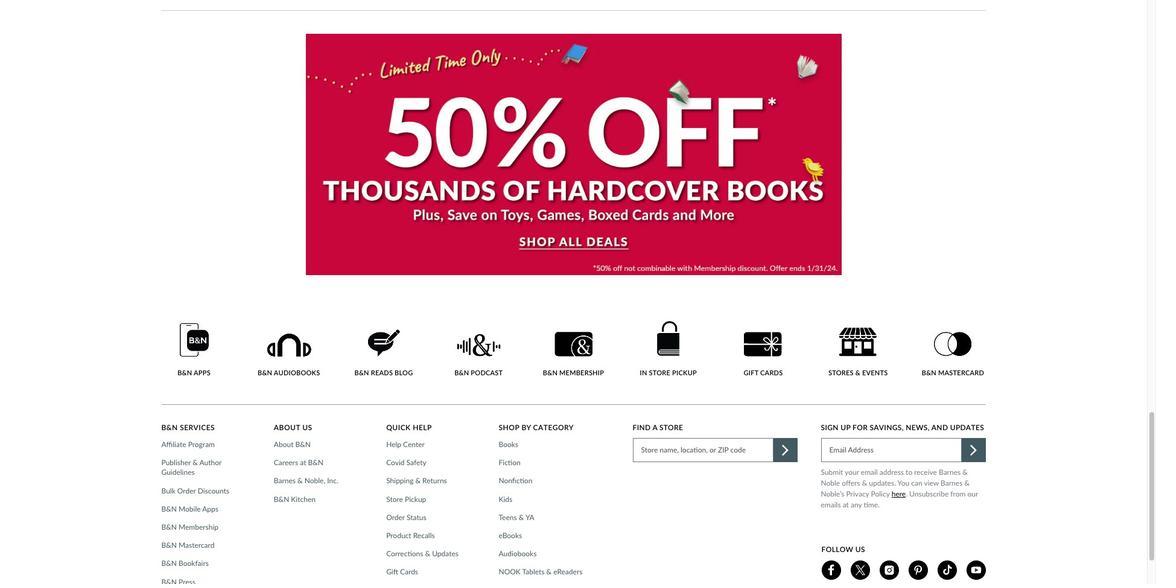 Task type: describe. For each thing, give the bounding box(es) containing it.
for
[[853, 423, 868, 432]]

order status link
[[386, 513, 430, 523]]

status
[[407, 513, 426, 522]]

& down email
[[862, 479, 867, 488]]

quick
[[386, 423, 411, 432]]

b&n mastercard link
[[161, 541, 218, 551]]

b&n for b&n services
[[161, 423, 178, 432]]

shipping & returns link
[[386, 476, 451, 486]]

emails
[[821, 500, 841, 509]]

our
[[968, 489, 978, 498]]

safety
[[406, 458, 426, 467]]

careers at b&n link
[[274, 458, 327, 468]]

Please complete this field to find a store text field
[[633, 438, 773, 462]]

podcast
[[471, 368, 503, 376]]

shipping
[[386, 476, 414, 485]]

& left returns on the bottom left of the page
[[415, 476, 421, 485]]

barnes up "view"
[[939, 468, 961, 477]]

store pickup link
[[386, 495, 430, 504]]

center
[[403, 440, 425, 449]]

noble
[[821, 479, 840, 488]]

offers
[[842, 479, 860, 488]]

audiobooks link
[[499, 549, 540, 559]]

affiliate program
[[161, 440, 215, 449]]

0 vertical spatial store
[[660, 423, 683, 432]]

help center link
[[386, 440, 428, 450]]

b&n membership link
[[541, 332, 606, 377]]

store
[[649, 368, 671, 376]]

gift
[[386, 567, 398, 576]]

books
[[499, 440, 518, 449]]

noble's
[[821, 489, 844, 498]]

0 vertical spatial help
[[413, 423, 432, 432]]

order inside bulk order discounts link
[[177, 486, 196, 495]]

b&n for b&n membership
[[161, 523, 177, 532]]

b&n for b&n reads blog
[[355, 368, 369, 376]]

b&n kitchen
[[274, 495, 316, 504]]

about us
[[274, 423, 312, 432]]

bulk
[[161, 486, 175, 495]]

publisher
[[161, 458, 191, 467]]

b&n for b&n bookfairs
[[161, 559, 177, 568]]

b&n for b&n apps
[[177, 368, 192, 376]]

savings,
[[870, 423, 904, 432]]

tablets
[[522, 567, 545, 576]]

news,
[[906, 423, 930, 432]]

nook tablets & ereaders
[[499, 567, 583, 576]]

unsubscribe
[[909, 489, 949, 498]]

membership
[[179, 523, 219, 532]]

b&n membership link
[[161, 523, 222, 532]]

and
[[932, 423, 948, 432]]

b&n reads blog
[[355, 368, 413, 376]]

in
[[640, 368, 647, 376]]

updates
[[950, 423, 984, 432]]

product recalls
[[386, 531, 435, 540]]

b&n kitchen link
[[274, 495, 319, 504]]

& up our
[[965, 479, 970, 488]]

careers at b&n
[[274, 458, 323, 467]]

barnes & noble, inc. link
[[274, 476, 342, 486]]

b&n audiobooks
[[258, 368, 320, 376]]

b&n mobile apps
[[161, 504, 218, 513]]

cards
[[760, 368, 783, 376]]

order status
[[386, 513, 426, 522]]

can
[[911, 479, 923, 488]]

author
[[199, 458, 222, 467]]

b&n for b&n mastercard
[[922, 368, 937, 376]]

apps
[[202, 504, 218, 513]]

careers
[[274, 458, 298, 467]]

from
[[951, 489, 966, 498]]

b&n for b&n podcast
[[454, 368, 469, 376]]

reads
[[371, 368, 393, 376]]

1 vertical spatial store
[[386, 495, 403, 504]]

ereaders
[[553, 567, 583, 576]]

audiobooks
[[274, 368, 320, 376]]

your
[[845, 468, 859, 477]]

services
[[180, 423, 215, 432]]

affiliate
[[161, 440, 186, 449]]

bulk order discounts
[[161, 486, 229, 495]]

b&n for b&n mastercard
[[161, 541, 177, 550]]

sign up for savings, news, and updates
[[821, 423, 984, 432]]

b&n membership
[[543, 368, 604, 376]]

b&n services
[[161, 423, 215, 432]]

at inside . unsubscribe from our emails at                         any time.
[[843, 500, 849, 509]]

about b&n link
[[274, 440, 314, 450]]

b&n up noble, inc.
[[308, 458, 323, 467]]

kids link
[[499, 495, 516, 504]]

covid safety
[[386, 458, 426, 467]]



Task type: vqa. For each thing, say whether or not it's contained in the screenshot.
the rightmost 1
no



Task type: locate. For each thing, give the bounding box(es) containing it.
1 about from the top
[[274, 423, 300, 432]]

nonfiction
[[499, 476, 532, 485]]

help down 'quick'
[[386, 440, 401, 449]]

1 horizontal spatial at
[[843, 500, 849, 509]]

membership
[[559, 368, 604, 376]]

& right stores
[[856, 368, 860, 376]]

barnes down careers
[[274, 476, 296, 485]]

in store pickup
[[640, 368, 697, 376]]

program
[[188, 440, 215, 449]]

corrections & updates link
[[386, 549, 462, 559]]

about up careers
[[274, 440, 294, 449]]

submit
[[821, 468, 843, 477]]

about b&n
[[274, 440, 311, 449]]

about for about b&n
[[274, 440, 294, 449]]

.
[[906, 489, 908, 498]]

& left ya
[[519, 513, 524, 522]]

store pickup
[[386, 495, 426, 504]]

help
[[413, 423, 432, 432], [386, 440, 401, 449]]

b&n up b&n bookfairs on the left of page
[[161, 541, 177, 550]]

0 horizontal spatial store
[[386, 495, 403, 504]]

barnes
[[939, 468, 961, 477], [274, 476, 296, 485], [941, 479, 963, 488]]

0 horizontal spatial at
[[300, 458, 306, 467]]

2 about from the top
[[274, 440, 294, 449]]

help center
[[386, 440, 425, 449]]

b&n up affiliate
[[161, 423, 178, 432]]

mastercard
[[938, 368, 984, 376]]

find
[[633, 423, 651, 432]]

ebooks link
[[499, 531, 526, 541]]

b&n apps
[[177, 368, 211, 376]]

& inside 'link'
[[425, 549, 430, 558]]

publisher & author guidelines
[[161, 458, 222, 477]]

here
[[892, 489, 906, 498]]

blog
[[395, 368, 413, 376]]

advertisement element
[[306, 34, 841, 275]]

discounts
[[198, 486, 229, 495]]

mobile
[[179, 504, 201, 513]]

view
[[924, 479, 939, 488]]

1 horizontal spatial help
[[413, 423, 432, 432]]

teens & ya link
[[499, 513, 538, 523]]

follow us
[[822, 545, 865, 554]]

1 horizontal spatial order
[[386, 513, 405, 522]]

stores & events link
[[826, 327, 891, 377]]

b&n for b&n mobile apps
[[161, 504, 177, 513]]

1 vertical spatial order
[[386, 513, 405, 522]]

mastercard
[[179, 541, 214, 550]]

b&n left bookfairs
[[161, 559, 177, 568]]

& down careers at b&n link
[[298, 476, 303, 485]]

guidelines
[[161, 468, 195, 477]]

any time.
[[851, 500, 880, 509]]

find a store
[[633, 423, 683, 432]]

updates
[[432, 549, 459, 558]]

at right careers
[[300, 458, 306, 467]]

b&n reads blog link
[[351, 329, 416, 377]]

b&n audiobooks link
[[256, 333, 321, 377]]

up
[[841, 423, 851, 432]]

product recalls link
[[386, 531, 439, 541]]

kids
[[499, 495, 512, 504]]

shop by category
[[499, 423, 574, 432]]

events
[[862, 368, 888, 376]]

& left author
[[193, 458, 198, 467]]

b&n left audiobooks
[[258, 368, 272, 376]]

updates.
[[869, 479, 896, 488]]

1 vertical spatial about
[[274, 440, 294, 449]]

b&n left membership
[[543, 368, 558, 376]]

0 vertical spatial about
[[274, 423, 300, 432]]

store down shipping
[[386, 495, 403, 504]]

corrections
[[386, 549, 423, 558]]

corrections & updates
[[386, 549, 459, 558]]

b&n podcast
[[454, 368, 503, 376]]

nook
[[499, 567, 521, 576]]

1 vertical spatial at
[[843, 500, 849, 509]]

b&n down bulk
[[161, 504, 177, 513]]

shipping & returns
[[386, 476, 447, 485]]

gift cards
[[386, 567, 418, 576]]

about
[[274, 423, 300, 432], [274, 440, 294, 449]]

barnes & noble, inc.
[[274, 476, 338, 485]]

0 horizontal spatial help
[[386, 440, 401, 449]]

1 vertical spatial help
[[386, 440, 401, 449]]

pickup
[[672, 368, 697, 376]]

b&n up the b&n mastercard
[[161, 523, 177, 532]]

noble, inc.
[[305, 476, 338, 485]]

barnes up from
[[941, 479, 963, 488]]

b&n left reads
[[355, 368, 369, 376]]

cards
[[400, 567, 418, 576]]

audiobooks
[[499, 549, 537, 558]]

& up from
[[963, 468, 968, 477]]

b&n for b&n kitchen
[[274, 495, 289, 504]]

recalls
[[413, 531, 435, 540]]

ya
[[526, 513, 534, 522]]

address
[[880, 468, 904, 477]]

b&n bookfairs
[[161, 559, 209, 568]]

teens
[[499, 513, 517, 522]]

help up center
[[413, 423, 432, 432]]

order up product
[[386, 513, 405, 522]]

& right tablets in the bottom left of the page
[[546, 567, 552, 576]]

b&n left kitchen
[[274, 495, 289, 504]]

b&n for b&n audiobooks
[[258, 368, 272, 376]]

0 vertical spatial at
[[300, 458, 306, 467]]

b&n mobile apps link
[[161, 504, 222, 514]]

stores & events
[[829, 368, 888, 376]]

order
[[177, 486, 196, 495], [386, 513, 405, 522]]

b&n left podcast
[[454, 368, 469, 376]]

here link
[[892, 489, 906, 500]]

& left updates
[[425, 549, 430, 558]]

about up the about b&n
[[274, 423, 300, 432]]

submit your email address to receive barnes & noble offers & updates. you can view barnes & noble's privacy policy
[[821, 468, 970, 498]]

us
[[302, 423, 312, 432]]

at right the emails
[[843, 500, 849, 509]]

b&n podcast link
[[446, 333, 511, 377]]

bulk order discounts link
[[161, 486, 233, 496]]

a
[[653, 423, 658, 432]]

teens & ya
[[499, 513, 534, 522]]

order right bulk
[[177, 486, 196, 495]]

receive
[[914, 468, 937, 477]]

you
[[898, 479, 910, 488]]

0 vertical spatial order
[[177, 486, 196, 495]]

order inside order status link
[[386, 513, 405, 522]]

b&n left mastercard
[[922, 368, 937, 376]]

about for about us
[[274, 423, 300, 432]]

0 horizontal spatial order
[[177, 486, 196, 495]]

gift cards
[[744, 368, 783, 376]]

1 horizontal spatial store
[[660, 423, 683, 432]]

gift
[[744, 368, 759, 376]]

affiliate program link
[[161, 440, 218, 450]]

b&n down the us
[[295, 440, 311, 449]]

fiction link
[[499, 458, 524, 468]]

nook tablets & ereaders link
[[499, 567, 586, 577]]

nonfiction link
[[499, 476, 536, 486]]

sign
[[821, 423, 839, 432]]

& inside publisher & author guidelines
[[193, 458, 198, 467]]

b&n for b&n membership
[[543, 368, 558, 376]]

b&n bookfairs link
[[161, 559, 212, 569]]

kitchen
[[291, 495, 316, 504]]

books link
[[499, 440, 522, 450]]

store right the a
[[660, 423, 683, 432]]

publisher & author guidelines link
[[161, 458, 258, 478]]

Please complete this field text field
[[821, 438, 962, 462]]

ebooks
[[499, 531, 522, 540]]

b&n left 'apps'
[[177, 368, 192, 376]]



